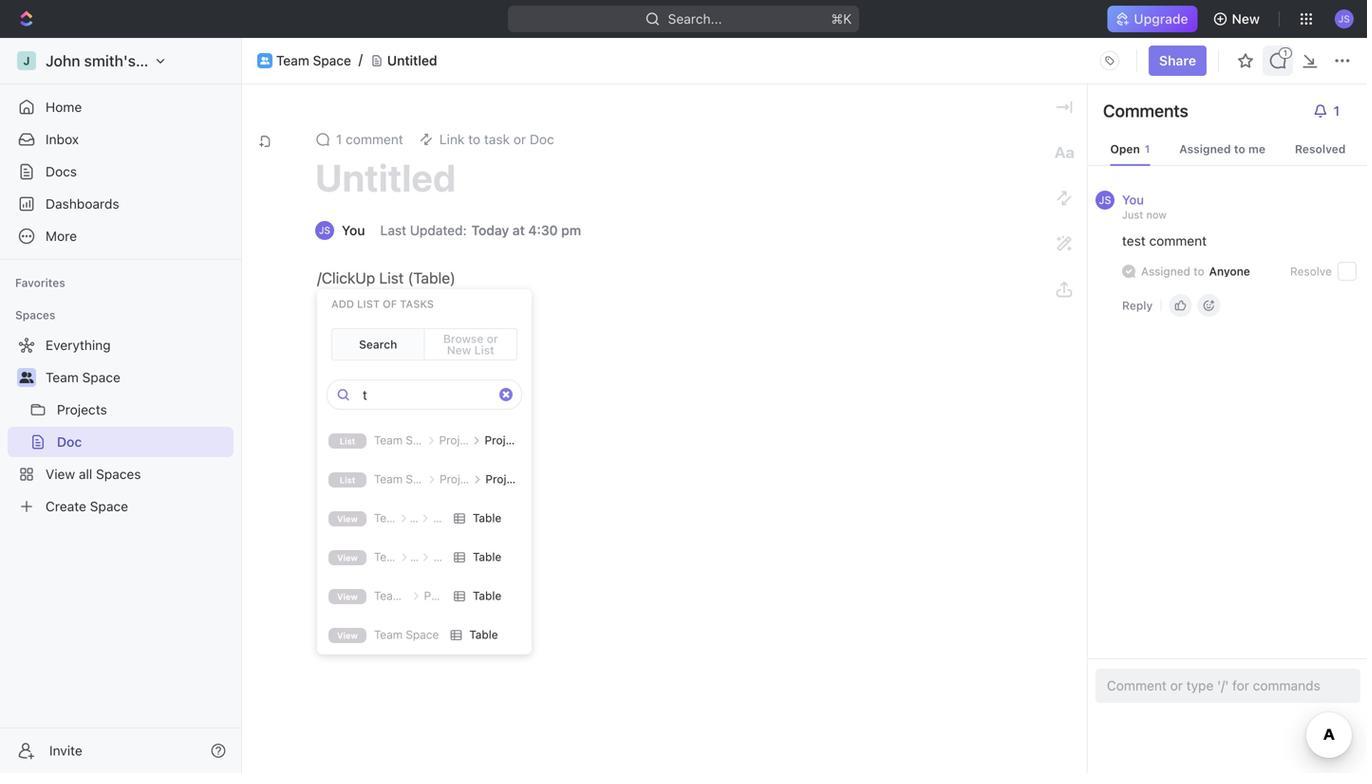 Task type: vqa. For each thing, say whether or not it's contained in the screenshot.
Assigned
yes



Task type: locate. For each thing, give the bounding box(es) containing it.
0 horizontal spatial 1
[[336, 132, 342, 147]]

assigned to me
[[1180, 142, 1266, 156]]

list
[[379, 269, 404, 287], [474, 344, 494, 357], [340, 437, 355, 447], [340, 476, 355, 486]]

upgrade
[[1134, 11, 1189, 27]]

project for 2
[[485, 434, 523, 447]]

0 horizontal spatial new
[[447, 344, 471, 357]]

2
[[526, 434, 533, 447]]

0 vertical spatial new
[[1232, 11, 1260, 27]]

team space
[[276, 53, 351, 68], [46, 370, 120, 386], [374, 434, 439, 447], [374, 473, 439, 486], [374, 590, 439, 603], [374, 629, 439, 642]]

to down test comment
[[1194, 265, 1205, 278]]

last updated: today at 4:30 pm
[[380, 223, 581, 238]]

comment for test comment
[[1149, 233, 1207, 249]]

assigned left the 'me'
[[1180, 142, 1231, 156]]

0 horizontal spatial to
[[1194, 265, 1205, 278]]

assigned
[[1180, 142, 1231, 156], [1141, 265, 1191, 278]]

0 vertical spatial comment
[[346, 132, 403, 147]]

0 horizontal spatial comment
[[346, 132, 403, 147]]

0 horizontal spatial user group image
[[19, 372, 34, 384]]

browse
[[443, 332, 484, 346]]

to for assigned to
[[1194, 265, 1205, 278]]

space
[[313, 53, 351, 68], [82, 370, 120, 386], [406, 434, 439, 447], [406, 473, 439, 486], [406, 590, 439, 603], [406, 629, 439, 642]]

0 horizontal spatial team space link
[[46, 363, 230, 393]]

view
[[337, 515, 358, 525], [337, 554, 358, 564], [337, 593, 358, 603], [337, 631, 358, 641]]

1 horizontal spatial comment
[[1149, 233, 1207, 249]]

comment up assigned to
[[1149, 233, 1207, 249]]

project down project 2
[[486, 473, 524, 486]]

4 view from the top
[[337, 631, 358, 641]]

me
[[1249, 142, 1266, 156]]

2 vertical spatial projects
[[421, 590, 467, 603]]

1 vertical spatial project
[[486, 473, 524, 486]]

comment for 1 comment
[[346, 132, 403, 147]]

0 vertical spatial user group image
[[260, 57, 270, 64]]

you just now
[[1122, 193, 1167, 221]]

comment
[[346, 132, 403, 147], [1149, 233, 1207, 249]]

1 view from the top
[[337, 515, 358, 525]]

0 vertical spatial project
[[485, 434, 523, 447]]

assigned down test comment
[[1141, 265, 1191, 278]]

new inside add list of tasks browse or new list
[[447, 344, 471, 357]]

dashboards link
[[8, 189, 234, 219]]

projects for project 1
[[437, 473, 483, 486]]

spaces
[[15, 309, 55, 322]]

sidebar navigation
[[0, 38, 242, 774]]

home link
[[8, 92, 234, 122]]

project left 2
[[485, 434, 523, 447]]

0 vertical spatial to
[[1234, 142, 1246, 156]]

project
[[485, 434, 523, 447], [486, 473, 524, 486]]

new right upgrade
[[1232, 11, 1260, 27]]

2 view from the top
[[337, 554, 358, 564]]

1 vertical spatial new
[[447, 344, 471, 357]]

or
[[487, 332, 498, 346]]

you
[[1122, 193, 1144, 207]]

user group image
[[260, 57, 270, 64], [19, 372, 34, 384]]

today
[[471, 223, 509, 238]]

1 vertical spatial user group image
[[19, 372, 34, 384]]

0 vertical spatial projects
[[436, 434, 483, 447]]

1 horizontal spatial new
[[1232, 11, 1260, 27]]

1 vertical spatial projects
[[437, 473, 483, 486]]

(table)
[[408, 269, 456, 287]]

favorites button
[[8, 272, 73, 294]]

1 horizontal spatial to
[[1234, 142, 1246, 156]]

1 vertical spatial to
[[1194, 265, 1205, 278]]

table
[[473, 512, 502, 525], [473, 551, 502, 564], [473, 590, 502, 603], [469, 629, 498, 642]]

1 vertical spatial 1
[[527, 473, 532, 486]]

1 vertical spatial team space link
[[46, 363, 230, 393]]

untitled
[[387, 53, 437, 68], [315, 155, 456, 200]]

team space link for user group icon to the right
[[276, 53, 351, 69]]

1 vertical spatial assigned
[[1141, 265, 1191, 278]]

js
[[1099, 194, 1112, 207]]

1 horizontal spatial team space link
[[276, 53, 351, 69]]

0 vertical spatial team space link
[[276, 53, 351, 69]]

assigned to
[[1141, 265, 1205, 278]]

assigned for assigned to
[[1141, 265, 1191, 278]]

docs
[[46, 164, 77, 179]]

untitled down 1 comment
[[315, 155, 456, 200]]

of
[[383, 298, 397, 311]]

resolved
[[1295, 142, 1346, 156]]

test
[[1122, 233, 1146, 249]]

1
[[336, 132, 342, 147], [527, 473, 532, 486]]

space inside sidebar navigation
[[82, 370, 120, 386]]

list inside add list of tasks browse or new list
[[474, 344, 494, 357]]

comment up last
[[346, 132, 403, 147]]

dashboards
[[46, 196, 119, 212]]

clear search image
[[499, 388, 513, 402]]

new left "or"
[[447, 344, 471, 357]]

team space link
[[276, 53, 351, 69], [46, 363, 230, 393]]

to
[[1234, 142, 1246, 156], [1194, 265, 1205, 278]]

1 vertical spatial comment
[[1149, 233, 1207, 249]]

untitled up 1 comment
[[387, 53, 437, 68]]

assigned for assigned to me
[[1180, 142, 1231, 156]]

/ clickup list (table)
[[317, 269, 456, 287]]

project for 1
[[486, 473, 524, 486]]

4:30
[[528, 223, 558, 238]]

team
[[276, 53, 309, 68], [46, 370, 79, 386], [374, 434, 403, 447], [374, 473, 403, 486], [374, 590, 403, 603], [374, 629, 403, 642]]

projects
[[436, 434, 483, 447], [437, 473, 483, 486], [421, 590, 467, 603]]

to left the 'me'
[[1234, 142, 1246, 156]]

new
[[1232, 11, 1260, 27], [447, 344, 471, 357]]

inbox
[[46, 132, 79, 147]]

now
[[1147, 209, 1167, 221]]

/
[[317, 269, 322, 287]]

0 vertical spatial assigned
[[1180, 142, 1231, 156]]

user group image inside sidebar navigation
[[19, 372, 34, 384]]

upgrade link
[[1108, 6, 1198, 32]]

team space inside sidebar navigation
[[46, 370, 120, 386]]



Task type: describe. For each thing, give the bounding box(es) containing it.
pm
[[561, 223, 581, 238]]

0 vertical spatial 1
[[336, 132, 342, 147]]

share
[[1159, 53, 1196, 68]]

inbox link
[[8, 124, 234, 155]]

resolve
[[1290, 265, 1332, 278]]

invite
[[49, 744, 82, 759]]

open
[[1110, 142, 1140, 156]]

list
[[357, 298, 380, 311]]

3 view from the top
[[337, 593, 358, 603]]

1 horizontal spatial user group image
[[260, 57, 270, 64]]

project 1
[[482, 473, 532, 486]]

docs link
[[8, 157, 234, 187]]

add
[[331, 298, 354, 311]]

team space link for user group icon inside sidebar navigation
[[46, 363, 230, 393]]

at
[[513, 223, 525, 238]]

search...
[[668, 11, 722, 27]]

to for assigned to me
[[1234, 142, 1246, 156]]

updated:
[[410, 223, 467, 238]]

reply
[[1122, 299, 1153, 312]]

new button
[[1206, 4, 1271, 34]]

Filter by name... text field
[[363, 381, 492, 409]]

last
[[380, 223, 406, 238]]

1 vertical spatial untitled
[[315, 155, 456, 200]]

just
[[1122, 209, 1144, 221]]

1 horizontal spatial 1
[[527, 473, 532, 486]]

team inside sidebar navigation
[[46, 370, 79, 386]]

⌘k
[[831, 11, 852, 27]]

favorites
[[15, 276, 65, 290]]

comments
[[1103, 101, 1189, 121]]

tasks
[[400, 298, 434, 311]]

add list of tasks browse or new list
[[331, 298, 498, 357]]

clickup
[[322, 269, 375, 287]]

1 comment
[[336, 132, 403, 147]]

new inside button
[[1232, 11, 1260, 27]]

project 2
[[482, 434, 533, 447]]

home
[[46, 99, 82, 115]]

projects for project 2
[[436, 434, 483, 447]]

test comment
[[1122, 233, 1207, 249]]

0 vertical spatial untitled
[[387, 53, 437, 68]]



